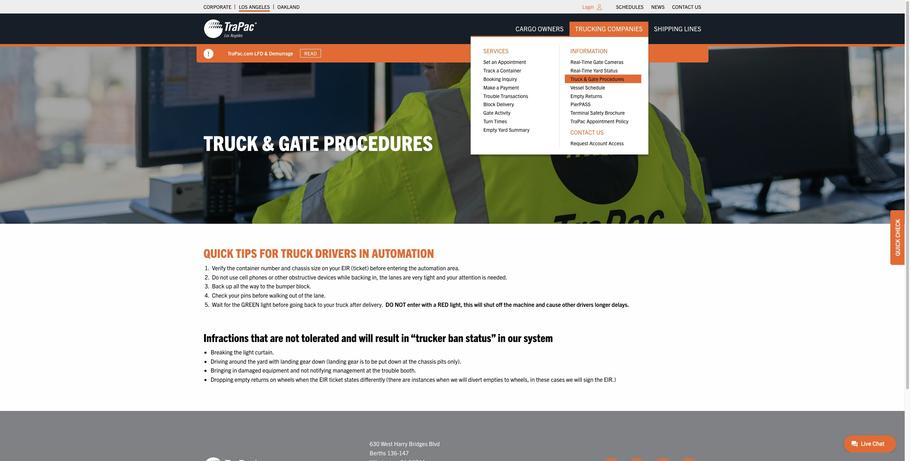 Task type: locate. For each thing, give the bounding box(es) containing it.
light image
[[597, 4, 602, 10]]

1 vertical spatial check
[[212, 292, 228, 299]]

0 vertical spatial empty
[[571, 93, 585, 99]]

menu bar containing cargo owners
[[471, 22, 708, 155]]

procedures inside real-time gate cameras real-time yard status truck & gate procedures vessel schedule empty returns pierpass terminal safety brochure trapac appointment policy
[[600, 76, 625, 82]]

down up trouble
[[388, 358, 402, 365]]

equipment
[[263, 367, 289, 374]]

delays.
[[612, 301, 630, 308]]

access
[[609, 140, 624, 147]]

1 horizontal spatial chassis
[[418, 358, 436, 365]]

630 west harry bridges blvd berths 136-147
[[370, 441, 440, 457]]

cargo owners
[[516, 25, 564, 33]]

menu for services
[[478, 58, 555, 134]]

contact us link up lines
[[673, 2, 702, 12]]

chassis
[[292, 265, 310, 272], [418, 358, 436, 365]]

1 vertical spatial &
[[584, 76, 588, 82]]

on inside verify the container number and chassis size on your eir (ticket) before entering the automation area. do not use cell phones or other obstructive devices while backing in, the lanes are very tight and your attention is needed. back up all the way to the bumper block. check your pins before walking out of the lane. wait for the green light before going back to your truck after delivery. do not enter with a red light, this will shut off the machine and cause other drivers longer delays.
[[322, 265, 328, 272]]

0 vertical spatial check
[[895, 220, 902, 238]]

0 horizontal spatial contact us
[[571, 129, 604, 136]]

make
[[484, 84, 496, 91]]

1 horizontal spatial when
[[437, 376, 450, 384]]

container
[[501, 67, 522, 74]]

0 horizontal spatial chassis
[[292, 265, 310, 272]]

appointment
[[499, 59, 527, 65], [587, 118, 615, 125]]

menu containing services
[[471, 36, 649, 155]]

empty down vessel
[[571, 93, 585, 99]]

menu
[[471, 36, 649, 155], [478, 58, 555, 134], [565, 58, 642, 126]]

the down or
[[267, 283, 275, 290]]

1 horizontal spatial before
[[273, 301, 289, 308]]

1 vertical spatial with
[[269, 358, 280, 365]]

1 horizontal spatial eir
[[342, 265, 350, 272]]

0 horizontal spatial is
[[360, 358, 364, 365]]

will right this
[[475, 301, 483, 308]]

backing
[[352, 274, 371, 281]]

yard down times
[[499, 127, 508, 133]]

out
[[289, 292, 297, 299]]

1 horizontal spatial quick
[[895, 239, 902, 257]]

0 vertical spatial chassis
[[292, 265, 310, 272]]

make a payment link
[[478, 83, 555, 92]]

1 vertical spatial are
[[270, 331, 283, 345]]

down up notifying
[[312, 358, 325, 365]]

136-
[[388, 450, 399, 457]]

0 horizontal spatial not
[[220, 274, 228, 281]]

red
[[438, 301, 449, 308]]

light inside verify the container number and chassis size on your eir (ticket) before entering the automation area. do not use cell phones or other obstructive devices while backing in, the lanes are very tight and your attention is needed. back up all the way to the bumper block. check your pins before walking out of the lane. wait for the green light before going back to your truck after delivery. do not enter with a red light, this will shut off the machine and cause other drivers longer delays.
[[261, 301, 272, 308]]

in down around
[[233, 367, 237, 374]]

0 horizontal spatial gear
[[300, 358, 311, 365]]

wheels
[[278, 376, 295, 384]]

0 horizontal spatial when
[[296, 376, 309, 384]]

0 vertical spatial not
[[220, 274, 228, 281]]

pins
[[241, 292, 251, 299]]

times
[[495, 118, 507, 125]]

driving
[[211, 358, 228, 365]]

0 vertical spatial real-
[[571, 59, 582, 65]]

1 vertical spatial los angeles image
[[204, 458, 257, 462]]

yard inside set an appointment track a container booking inquiry make a payment trouble transactions block delivery gate activity turn times empty yard summary
[[499, 127, 508, 133]]

eir up while
[[342, 265, 350, 272]]

not inside verify the container number and chassis size on your eir (ticket) before entering the automation area. do not use cell phones or other obstructive devices while backing in, the lanes are very tight and your attention is needed. back up all the way to the bumper block. check your pins before walking out of the lane. wait for the green light before going back to your truck after delivery. do not enter with a red light, this will shut off the machine and cause other drivers longer delays.
[[220, 274, 228, 281]]

infractions that are not tolerated and will result in "trucker ban status" in our system
[[204, 331, 553, 345]]

menu containing set an appointment
[[478, 58, 555, 134]]

& inside real-time gate cameras real-time yard status truck & gate procedures vessel schedule empty returns pierpass terminal safety brochure trapac appointment policy
[[584, 76, 588, 82]]

gear right landing
[[300, 358, 311, 365]]

contact us up lines
[[673, 4, 702, 10]]

on down equipment
[[270, 376, 276, 384]]

1 vertical spatial light
[[243, 349, 254, 356]]

los angeles image
[[204, 19, 257, 39], [204, 458, 257, 462]]

and down landing
[[291, 367, 300, 374]]

with right enter
[[422, 301, 432, 308]]

a inside verify the container number and chassis size on your eir (ticket) before entering the automation area. do not use cell phones or other obstructive devices while backing in, the lanes are very tight and your attention is needed. back up all the way to the bumper block. check your pins before walking out of the lane. wait for the green light before going back to your truck after delivery. do not enter with a red light, this will shut off the machine and cause other drivers longer delays.
[[434, 301, 437, 308]]

for up number
[[260, 246, 279, 261]]

appointment up container
[[499, 59, 527, 65]]

1 horizontal spatial appointment
[[587, 118, 615, 125]]

and right tight
[[437, 274, 446, 281]]

on right size
[[322, 265, 328, 272]]

is left needed.
[[483, 274, 487, 281]]

0 horizontal spatial contact us link
[[565, 126, 642, 139]]

bringing
[[211, 367, 231, 374]]

2 horizontal spatial before
[[370, 265, 386, 272]]

these
[[537, 376, 550, 384]]

contact us
[[673, 4, 702, 10], [571, 129, 604, 136]]

"trucker
[[411, 331, 446, 345]]

before down walking
[[273, 301, 289, 308]]

our
[[508, 331, 522, 345]]

contact us up request
[[571, 129, 604, 136]]

2 horizontal spatial truck
[[571, 76, 583, 82]]

at up booth.
[[403, 358, 408, 365]]

track
[[484, 67, 496, 74]]

your down area.
[[447, 274, 458, 281]]

0 vertical spatial time
[[582, 59, 593, 65]]

machine
[[514, 301, 535, 308]]

are inside verify the container number and chassis size on your eir (ticket) before entering the automation area. do not use cell phones or other obstructive devices while backing in, the lanes are very tight and your attention is needed. back up all the way to the bumper block. check your pins before walking out of the lane. wait for the green light before going back to your truck after delivery. do not enter with a red light, this will shut off the machine and cause other drivers longer delays.
[[403, 274, 411, 281]]

0 horizontal spatial contact
[[571, 129, 596, 136]]

all
[[234, 283, 239, 290]]

not up landing
[[286, 331, 299, 345]]

the down be
[[373, 367, 381, 374]]

contact us inside contact us menu item
[[571, 129, 604, 136]]

to left be
[[365, 358, 370, 365]]

is inside breaking the light curtain. driving around the yard with landing gear down (landing gear is to be put down at the chassis pits only). bringing in damaged equipment and not notifying management at the trouble booth. dropping empty returns on wheels when the eir ticket states differently (there are instances when we will divert empties to wheels, in these cases we will sign the eir.)
[[360, 358, 364, 365]]

0 vertical spatial eir
[[342, 265, 350, 272]]

request account access
[[571, 140, 624, 147]]

2 vertical spatial a
[[434, 301, 437, 308]]

dropping
[[211, 376, 233, 384]]

chassis inside breaking the light curtain. driving around the yard with landing gear down (landing gear is to be put down at the chassis pits only). bringing in damaged equipment and not notifying management at the trouble booth. dropping empty returns on wheels when the eir ticket states differently (there are instances when we will divert empties to wheels, in these cases we will sign the eir.)
[[418, 358, 436, 365]]

0 horizontal spatial us
[[597, 129, 604, 136]]

1 horizontal spatial at
[[403, 358, 408, 365]]

0 horizontal spatial on
[[270, 376, 276, 384]]

check inside quick check link
[[895, 220, 902, 238]]

are right the that
[[270, 331, 283, 345]]

1 horizontal spatial light
[[261, 301, 272, 308]]

is
[[483, 274, 487, 281], [360, 358, 364, 365]]

with inside breaking the light curtain. driving around the yard with landing gear down (landing gear is to be put down at the chassis pits only). bringing in damaged equipment and not notifying management at the trouble booth. dropping empty returns on wheels when the eir ticket states differently (there are instances when we will divert empties to wheels, in these cases we will sign the eir.)
[[269, 358, 280, 365]]

1 horizontal spatial contact us
[[673, 4, 702, 10]]

not
[[395, 301, 406, 308]]

contact up request
[[571, 129, 596, 136]]

track a container link
[[478, 66, 555, 75]]

contact for leftmost contact us link
[[571, 129, 596, 136]]

shipping
[[655, 25, 683, 33]]

system
[[524, 331, 553, 345]]

or
[[269, 274, 274, 281]]

will inside verify the container number and chassis size on your eir (ticket) before entering the automation area. do not use cell phones or other obstructive devices while backing in, the lanes are very tight and your attention is needed. back up all the way to the bumper block. check your pins before walking out of the lane. wait for the green light before going back to your truck after delivery. do not enter with a red light, this will shut off the machine and cause other drivers longer delays.
[[475, 301, 483, 308]]

0 vertical spatial truck
[[571, 76, 583, 82]]

light down walking
[[261, 301, 272, 308]]

0 horizontal spatial for
[[224, 301, 231, 308]]

1 vertical spatial contact
[[571, 129, 596, 136]]

vessel schedule link
[[565, 83, 642, 92]]

eir down notifying
[[320, 376, 328, 384]]

put
[[379, 358, 387, 365]]

0 horizontal spatial check
[[212, 292, 228, 299]]

us up account
[[597, 129, 604, 136]]

0 vertical spatial contact
[[673, 4, 694, 10]]

1 vertical spatial time
[[582, 67, 593, 74]]

real- down information
[[571, 59, 582, 65]]

1 vertical spatial chassis
[[418, 358, 436, 365]]

2 horizontal spatial not
[[301, 367, 309, 374]]

we down only).
[[451, 376, 458, 384]]

1 vertical spatial procedures
[[324, 129, 433, 155]]

owners
[[538, 25, 564, 33]]

0 horizontal spatial empty
[[484, 127, 498, 133]]

blvd
[[429, 441, 440, 448]]

1 vertical spatial empty
[[484, 127, 498, 133]]

we right cases
[[567, 376, 573, 384]]

yard up truck & gate procedures menu item
[[594, 67, 603, 74]]

corporate
[[204, 4, 232, 10]]

0 vertical spatial procedures
[[600, 76, 625, 82]]

a
[[497, 67, 500, 74], [497, 84, 499, 91], [434, 301, 437, 308]]

to right way at the left bottom of page
[[261, 283, 265, 290]]

drivers
[[315, 246, 357, 261]]

trucking companies link
[[570, 22, 649, 36]]

footer containing 630 west harry bridges blvd
[[0, 412, 906, 462]]

0 vertical spatial is
[[483, 274, 487, 281]]

activity
[[495, 110, 511, 116]]

menu bar containing schedules
[[613, 2, 706, 12]]

and left cause on the right
[[536, 301, 546, 308]]

shut
[[484, 301, 495, 308]]

630
[[370, 441, 380, 448]]

0 vertical spatial contact us link
[[673, 2, 702, 12]]

0 vertical spatial appointment
[[499, 59, 527, 65]]

truck inside real-time gate cameras real-time yard status truck & gate procedures vessel schedule empty returns pierpass terminal safety brochure trapac appointment policy
[[571, 76, 583, 82]]

empty down turn at top
[[484, 127, 498, 133]]

quick for quick check
[[895, 239, 902, 257]]

attention
[[459, 274, 481, 281]]

is left be
[[360, 358, 364, 365]]

1 vertical spatial truck
[[204, 129, 258, 155]]

0 vertical spatial &
[[265, 50, 268, 56]]

other up bumper
[[275, 274, 288, 281]]

1 horizontal spatial empty
[[571, 93, 585, 99]]

0 vertical spatial menu bar
[[613, 2, 706, 12]]

1 vertical spatial eir
[[320, 376, 328, 384]]

with up equipment
[[269, 358, 280, 365]]

real- up vessel
[[571, 67, 582, 74]]

schedule
[[586, 84, 606, 91]]

light
[[261, 301, 272, 308], [243, 349, 254, 356]]

1 horizontal spatial procedures
[[600, 76, 625, 82]]

the up very
[[409, 265, 417, 272]]

quick
[[895, 239, 902, 257], [204, 246, 234, 261]]

up
[[226, 283, 232, 290]]

not
[[220, 274, 228, 281], [286, 331, 299, 345], [301, 367, 309, 374]]

1 vertical spatial real-
[[571, 67, 582, 74]]

appointment inside real-time gate cameras real-time yard status truck & gate procedures vessel schedule empty returns pierpass terminal safety brochure trapac appointment policy
[[587, 118, 615, 125]]

before
[[370, 265, 386, 272], [253, 292, 268, 299], [273, 301, 289, 308]]

real-time gate cameras link
[[565, 58, 642, 66]]

that
[[251, 331, 268, 345]]

are down booth.
[[403, 376, 411, 384]]

2 vertical spatial are
[[403, 376, 411, 384]]

gear up management
[[348, 358, 359, 365]]

(there
[[387, 376, 402, 384]]

not left notifying
[[301, 367, 309, 374]]

0 horizontal spatial quick
[[204, 246, 234, 261]]

for inside verify the container number and chassis size on your eir (ticket) before entering the automation area. do not use cell phones or other obstructive devices while backing in, the lanes are very tight and your attention is needed. back up all the way to the bumper block. check your pins before walking out of the lane. wait for the green light before going back to your truck after delivery. do not enter with a red light, this will shut off the machine and cause other drivers longer delays.
[[224, 301, 231, 308]]

shipping lines
[[655, 25, 702, 33]]

for right wait
[[224, 301, 231, 308]]

0 horizontal spatial we
[[451, 376, 458, 384]]

trouble
[[382, 367, 399, 374]]

time down information
[[582, 59, 593, 65]]

schedules
[[617, 4, 644, 10]]

0 horizontal spatial with
[[269, 358, 280, 365]]

are left very
[[403, 274, 411, 281]]

management
[[333, 367, 365, 374]]

summary
[[509, 127, 530, 133]]

truck inside the quick tips for truck drivers in automation main content
[[281, 246, 313, 261]]

footer
[[0, 412, 906, 462]]

2 vertical spatial truck
[[281, 246, 313, 261]]

are inside breaking the light curtain. driving around the yard with landing gear down (landing gear is to be put down at the chassis pits only). bringing in damaged equipment and not notifying management at the trouble booth. dropping empty returns on wheels when the eir ticket states differently (there are instances when we will divert empties to wheels, in these cases we will sign the eir.)
[[403, 376, 411, 384]]

appointment down terminal safety brochure link
[[587, 118, 615, 125]]

in left these at the bottom right of the page
[[531, 376, 535, 384]]

quick tips for truck drivers in automation
[[204, 246, 434, 261]]

before up in, the
[[370, 265, 386, 272]]

0 vertical spatial other
[[275, 274, 288, 281]]

0 horizontal spatial at
[[367, 367, 371, 374]]

0 horizontal spatial eir
[[320, 376, 328, 384]]

empty yard summary link
[[478, 126, 555, 134]]

very
[[413, 274, 423, 281]]

vessel
[[571, 84, 585, 91]]

1 horizontal spatial gear
[[348, 358, 359, 365]]

in
[[359, 246, 370, 261], [402, 331, 409, 345], [498, 331, 506, 345], [233, 367, 237, 374], [531, 376, 535, 384]]

1 horizontal spatial us
[[695, 4, 702, 10]]

at up differently
[[367, 367, 371, 374]]

0 vertical spatial contact us
[[673, 4, 702, 10]]

other right cause on the right
[[563, 301, 576, 308]]

1 vertical spatial contact us
[[571, 129, 604, 136]]

the up booth.
[[409, 358, 417, 365]]

1 vertical spatial is
[[360, 358, 364, 365]]

set
[[484, 59, 491, 65]]

menu containing real-time gate cameras
[[565, 58, 642, 126]]

are
[[403, 274, 411, 281], [270, 331, 283, 345], [403, 376, 411, 384]]

before down way at the left bottom of page
[[253, 292, 268, 299]]

contact us link up account
[[565, 126, 642, 139]]

us inside menu item
[[597, 129, 604, 136]]

banner
[[0, 14, 911, 155]]

2 vertical spatial before
[[273, 301, 289, 308]]

2 down from the left
[[388, 358, 402, 365]]

menu bar inside banner
[[471, 22, 708, 155]]

0 horizontal spatial truck
[[204, 129, 258, 155]]

2 gear from the left
[[348, 358, 359, 365]]

we
[[451, 376, 458, 384], [567, 376, 573, 384]]

the up damaged
[[248, 358, 256, 365]]

us up lines
[[695, 4, 702, 10]]

a right make
[[497, 84, 499, 91]]

1 when from the left
[[296, 376, 309, 384]]

1 horizontal spatial is
[[483, 274, 487, 281]]

0 horizontal spatial yard
[[499, 127, 508, 133]]

read link
[[300, 49, 321, 58]]

eir inside breaking the light curtain. driving around the yard with landing gear down (landing gear is to be put down at the chassis pits only). bringing in damaged equipment and not notifying management at the trouble booth. dropping empty returns on wheels when the eir ticket states differently (there are instances when we will divert empties to wheels, in these cases we will sign the eir.)
[[320, 376, 328, 384]]

in left our
[[498, 331, 506, 345]]

1 vertical spatial appointment
[[587, 118, 615, 125]]

time up truck & gate procedures menu item
[[582, 67, 593, 74]]

1 horizontal spatial check
[[895, 220, 902, 238]]

contact up shipping lines
[[673, 4, 694, 10]]

1 vertical spatial on
[[270, 376, 276, 384]]

down
[[312, 358, 325, 365], [388, 358, 402, 365]]

not inside breaking the light curtain. driving around the yard with landing gear down (landing gear is to be put down at the chassis pits only). bringing in damaged equipment and not notifying management at the trouble booth. dropping empty returns on wheels when the eir ticket states differently (there are instances when we will divert empties to wheels, in these cases we will sign the eir.)
[[301, 367, 309, 374]]

1 horizontal spatial for
[[260, 246, 279, 261]]

1 vertical spatial us
[[597, 129, 604, 136]]

time
[[582, 59, 593, 65], [582, 67, 593, 74]]

1 vertical spatial for
[[224, 301, 231, 308]]

menu bar
[[613, 2, 706, 12], [471, 22, 708, 155]]

a right track
[[497, 67, 500, 74]]

2 vertical spatial not
[[301, 367, 309, 374]]

contact inside contact us menu item
[[571, 129, 596, 136]]

1 time from the top
[[582, 59, 593, 65]]

0 vertical spatial are
[[403, 274, 411, 281]]

0 vertical spatial before
[[370, 265, 386, 272]]

chassis up obstructive
[[292, 265, 310, 272]]

truck
[[571, 76, 583, 82], [204, 129, 258, 155], [281, 246, 313, 261]]

when right wheels
[[296, 376, 309, 384]]

real-
[[571, 59, 582, 65], [571, 67, 582, 74]]

real-time yard status link
[[565, 66, 642, 75]]

when down the pits
[[437, 376, 450, 384]]

0 horizontal spatial down
[[312, 358, 325, 365]]

light inside breaking the light curtain. driving around the yard with landing gear down (landing gear is to be put down at the chassis pits only). bringing in damaged equipment and not notifying management at the trouble booth. dropping empty returns on wheels when the eir ticket states differently (there are instances when we will divert empties to wheels, in these cases we will sign the eir.)
[[243, 349, 254, 356]]

an
[[492, 59, 497, 65]]

the right of
[[305, 292, 313, 299]]

1 we from the left
[[451, 376, 458, 384]]

chassis left the pits
[[418, 358, 436, 365]]

not right do
[[220, 274, 228, 281]]

1 vertical spatial other
[[563, 301, 576, 308]]

truck & gate procedures menu item
[[565, 75, 642, 83]]

1 horizontal spatial yard
[[594, 67, 603, 74]]

trapac.com
[[228, 50, 253, 56]]

a left red
[[434, 301, 437, 308]]

the right off
[[504, 301, 512, 308]]

0 vertical spatial yard
[[594, 67, 603, 74]]

menu for information
[[565, 58, 642, 126]]

to down lane.
[[318, 301, 323, 308]]

1 horizontal spatial down
[[388, 358, 402, 365]]

0 vertical spatial with
[[422, 301, 432, 308]]

the up "use"
[[227, 265, 235, 272]]

quick inside main content
[[204, 246, 234, 261]]

0 vertical spatial at
[[403, 358, 408, 365]]

shipping lines link
[[649, 22, 708, 36]]

light up around
[[243, 349, 254, 356]]



Task type: describe. For each thing, give the bounding box(es) containing it.
the left green
[[232, 301, 240, 308]]

tolerated
[[302, 331, 340, 345]]

infractions
[[204, 331, 249, 345]]

gate inside set an appointment track a container booking inquiry make a payment trouble transactions block delivery gate activity turn times empty yard summary
[[484, 110, 494, 116]]

wait
[[212, 301, 223, 308]]

harry
[[394, 441, 408, 448]]

after
[[350, 301, 362, 308]]

will left sign
[[575, 376, 583, 384]]

devices
[[318, 274, 336, 281]]

los angeles
[[239, 4, 270, 10]]

and inside breaking the light curtain. driving around the yard with landing gear down (landing gear is to be put down at the chassis pits only). bringing in damaged equipment and not notifying management at the trouble booth. dropping empty returns on wheels when the eir ticket states differently (there are instances when we will divert empties to wheels, in these cases we will sign the eir.)
[[291, 367, 300, 374]]

0 horizontal spatial procedures
[[324, 129, 433, 155]]

going
[[290, 301, 303, 308]]

services menu item
[[478, 44, 555, 134]]

login link
[[583, 4, 595, 10]]

set an appointment link
[[478, 58, 555, 66]]

0 vertical spatial for
[[260, 246, 279, 261]]

be
[[372, 358, 378, 365]]

eir inside verify the container number and chassis size on your eir (ticket) before entering the automation area. do not use cell phones or other obstructive devices while backing in, the lanes are very tight and your attention is needed. back up all the way to the bumper block. check your pins before walking out of the lane. wait for the green light before going back to your truck after delivery. do not enter with a red light, this will shut off the machine and cause other drivers longer delays.
[[342, 265, 350, 272]]

2 los angeles image from the top
[[204, 458, 257, 462]]

with inside verify the container number and chassis size on your eir (ticket) before entering the automation area. do not use cell phones or other obstructive devices while backing in, the lanes are very tight and your attention is needed. back up all the way to the bumper block. check your pins before walking out of the lane. wait for the green light before going back to your truck after delivery. do not enter with a red light, this will shut off the machine and cause other drivers longer delays.
[[422, 301, 432, 308]]

empty inside real-time gate cameras real-time yard status truck & gate procedures vessel schedule empty returns pierpass terminal safety brochure trapac appointment policy
[[571, 93, 585, 99]]

back
[[212, 283, 225, 290]]

obstructive
[[289, 274, 317, 281]]

delivery
[[497, 101, 514, 108]]

0 vertical spatial a
[[497, 67, 500, 74]]

0 horizontal spatial other
[[275, 274, 288, 281]]

your down all
[[229, 292, 240, 299]]

services
[[484, 47, 509, 55]]

in up (ticket)
[[359, 246, 370, 261]]

status"
[[466, 331, 496, 345]]

schedules link
[[617, 2, 644, 12]]

trucking companies menu item
[[471, 22, 649, 155]]

states
[[345, 376, 359, 384]]

check inside verify the container number and chassis size on your eir (ticket) before entering the automation area. do not use cell phones or other obstructive devices while backing in, the lanes are very tight and your attention is needed. back up all the way to the bumper block. check your pins before walking out of the lane. wait for the green light before going back to your truck after delivery. do not enter with a red light, this will shut off the machine and cause other drivers longer delays.
[[212, 292, 228, 299]]

booking
[[484, 76, 501, 82]]

wheels,
[[511, 376, 529, 384]]

(landing
[[327, 358, 347, 365]]

services link
[[478, 44, 555, 58]]

los
[[239, 4, 248, 10]]

set an appointment track a container booking inquiry make a payment trouble transactions block delivery gate activity turn times empty yard summary
[[484, 59, 530, 133]]

light,
[[450, 301, 463, 308]]

news
[[652, 4, 665, 10]]

size
[[311, 265, 321, 272]]

booth.
[[401, 367, 417, 374]]

truck & gate procedures
[[204, 129, 433, 155]]

safety
[[591, 110, 604, 116]]

1 gear from the left
[[300, 358, 311, 365]]

147
[[399, 450, 409, 457]]

the right sign
[[595, 376, 603, 384]]

1 down from the left
[[312, 358, 325, 365]]

menu for trucking companies
[[471, 36, 649, 155]]

will left divert
[[459, 376, 467, 384]]

read
[[305, 50, 317, 57]]

west
[[381, 441, 393, 448]]

and up (landing
[[342, 331, 357, 345]]

quick check
[[895, 220, 902, 257]]

corporate link
[[204, 2, 232, 12]]

number
[[261, 265, 280, 272]]

2 real- from the top
[[571, 67, 582, 74]]

landing
[[281, 358, 299, 365]]

empty inside set an appointment track a container booking inquiry make a payment trouble transactions block delivery gate activity turn times empty yard summary
[[484, 127, 498, 133]]

turn times link
[[478, 117, 555, 126]]

quick for quick tips for truck drivers in automation
[[204, 246, 234, 261]]

verify the container number and chassis size on your eir (ticket) before entering the automation area. do not use cell phones or other obstructive devices while backing in, the lanes are very tight and your attention is needed. back up all the way to the bumper block. check your pins before walking out of the lane. wait for the green light before going back to your truck after delivery. do not enter with a red light, this will shut off the machine and cause other drivers longer delays.
[[211, 265, 630, 308]]

trucking companies
[[576, 25, 643, 33]]

on inside breaking the light curtain. driving around the yard with landing gear down (landing gear is to be put down at the chassis pits only). bringing in damaged equipment and not notifying management at the trouble booth. dropping empty returns on wheels when the eir ticket states differently (there are instances when we will divert empties to wheels, in these cases we will sign the eir.)
[[270, 376, 276, 384]]

container
[[237, 265, 260, 272]]

phones
[[249, 274, 267, 281]]

breaking
[[211, 349, 233, 356]]

way
[[250, 283, 259, 290]]

is inside verify the container number and chassis size on your eir (ticket) before entering the automation area. do not use cell phones or other obstructive devices while backing in, the lanes are very tight and your attention is needed. back up all the way to the bumper block. check your pins before walking out of the lane. wait for the green light before going back to your truck after delivery. do not enter with a red light, this will shut off the machine and cause other drivers longer delays.
[[483, 274, 487, 281]]

contact for the rightmost contact us link
[[673, 4, 694, 10]]

back
[[305, 301, 317, 308]]

brochure
[[605, 110, 625, 116]]

notifying
[[310, 367, 332, 374]]

tight
[[424, 274, 435, 281]]

truck
[[336, 301, 349, 308]]

1 horizontal spatial other
[[563, 301, 576, 308]]

1 vertical spatial before
[[253, 292, 268, 299]]

trucking
[[576, 25, 607, 33]]

oakland
[[278, 4, 300, 10]]

area.
[[448, 265, 460, 272]]

the right all
[[241, 283, 249, 290]]

your up devices
[[330, 265, 340, 272]]

request account access link
[[565, 139, 642, 148]]

0 vertical spatial us
[[695, 4, 702, 10]]

the up around
[[234, 349, 242, 356]]

solid image
[[204, 49, 214, 59]]

quick tips for truck drivers in automation main content
[[197, 246, 709, 391]]

breaking the light curtain. driving around the yard with landing gear down (landing gear is to be put down at the chassis pits only). bringing in damaged equipment and not notifying management at the trouble booth. dropping empty returns on wheels when the eir ticket states differently (there are instances when we will divert empties to wheels, in these cases we will sign the eir.)
[[211, 349, 617, 384]]

pits
[[438, 358, 447, 365]]

empty returns link
[[565, 92, 642, 100]]

drivers longer
[[577, 301, 611, 308]]

block delivery link
[[478, 100, 555, 109]]

tips
[[236, 246, 257, 261]]

to left wheels,
[[505, 376, 510, 384]]

2 time from the top
[[582, 67, 593, 74]]

chassis inside verify the container number and chassis size on your eir (ticket) before entering the automation area. do not use cell phones or other obstructive devices while backing in, the lanes are very tight and your attention is needed. back up all the way to the bumper block. check your pins before walking out of the lane. wait for the green light before going back to your truck after delivery. do not enter with a red light, this will shut off the machine and cause other drivers longer delays.
[[292, 265, 310, 272]]

1 los angeles image from the top
[[204, 19, 257, 39]]

pierpass link
[[565, 100, 642, 109]]

walking
[[270, 292, 288, 299]]

contact us menu item
[[565, 126, 642, 148]]

entering
[[388, 265, 408, 272]]

returns
[[251, 376, 269, 384]]

gate activity link
[[478, 109, 555, 117]]

trapac
[[571, 118, 586, 125]]

pierpass
[[571, 101, 591, 108]]

1 horizontal spatial contact us link
[[673, 2, 702, 12]]

banner containing cargo owners
[[0, 14, 911, 155]]

divert
[[469, 376, 483, 384]]

the down notifying
[[310, 376, 318, 384]]

yard inside real-time gate cameras real-time yard status truck & gate procedures vessel schedule empty returns pierpass terminal safety brochure trapac appointment policy
[[594, 67, 603, 74]]

in right result
[[402, 331, 409, 345]]

2 vertical spatial &
[[262, 129, 275, 155]]

appointment inside set an appointment track a container booking inquiry make a payment trouble transactions block delivery gate activity turn times empty yard summary
[[499, 59, 527, 65]]

bridges
[[409, 441, 428, 448]]

ticket
[[329, 376, 343, 384]]

do
[[386, 301, 394, 308]]

your left truck
[[324, 301, 335, 308]]

trapac appointment policy link
[[565, 117, 642, 126]]

will left result
[[359, 331, 373, 345]]

returns
[[586, 93, 603, 99]]

block.
[[297, 283, 311, 290]]

needed.
[[488, 274, 508, 281]]

1 vertical spatial a
[[497, 84, 499, 91]]

1 horizontal spatial not
[[286, 331, 299, 345]]

account
[[590, 140, 608, 147]]

information menu item
[[565, 44, 642, 126]]

real-time gate cameras real-time yard status truck & gate procedures vessel schedule empty returns pierpass terminal safety brochure trapac appointment policy
[[571, 59, 629, 125]]

2 we from the left
[[567, 376, 573, 384]]

only).
[[448, 358, 462, 365]]

2 when from the left
[[437, 376, 450, 384]]

and right number
[[282, 265, 291, 272]]

cause
[[547, 301, 561, 308]]

1 real- from the top
[[571, 59, 582, 65]]



Task type: vqa. For each thing, say whether or not it's contained in the screenshot.
the 0 of 50 max characters for First Name
no



